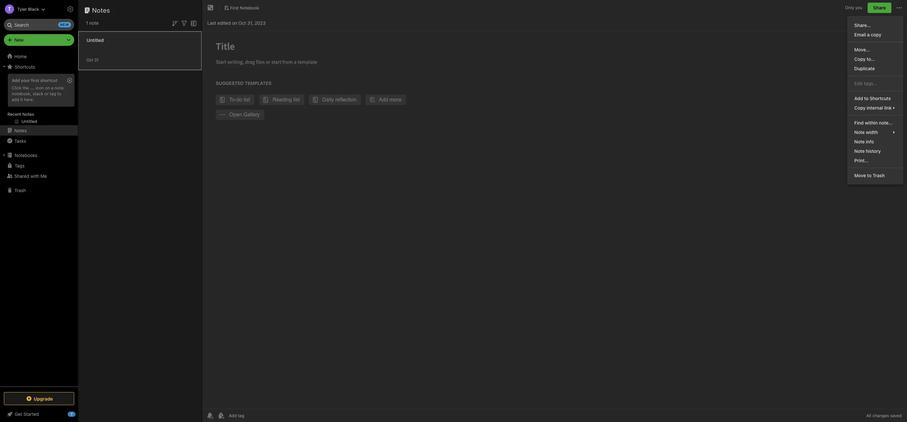 Task type: locate. For each thing, give the bounding box(es) containing it.
add to shortcuts link
[[849, 94, 904, 103]]

0 vertical spatial oct
[[239, 20, 246, 26]]

add up click
[[12, 78, 20, 83]]

first
[[31, 78, 39, 83]]

share
[[874, 5, 887, 10]]

share button
[[868, 3, 892, 13]]

More actions field
[[896, 3, 904, 13]]

new search field
[[8, 19, 71, 31]]

1 vertical spatial shortcuts
[[870, 96, 892, 101]]

1 vertical spatial notes
[[22, 112, 34, 117]]

1 vertical spatial on
[[45, 85, 50, 91]]

1 horizontal spatial on
[[232, 20, 237, 26]]

a up the tag
[[51, 85, 53, 91]]

oct left 31
[[87, 57, 93, 62]]

copy inside copy to… link
[[855, 56, 866, 62]]

0 vertical spatial add
[[12, 78, 20, 83]]

0 vertical spatial on
[[232, 20, 237, 26]]

1 vertical spatial oct
[[87, 57, 93, 62]]

to down note,
[[57, 91, 61, 96]]

to for add
[[865, 96, 869, 101]]

notebook
[[240, 5, 259, 10]]

click to collapse image
[[76, 411, 81, 419]]

1 horizontal spatial trash
[[873, 173, 885, 178]]

...
[[30, 85, 34, 91]]

first notebook button
[[222, 3, 262, 12]]

0 horizontal spatial trash
[[14, 188, 26, 193]]

note history
[[855, 149, 882, 154]]

Help and Learning task checklist field
[[0, 410, 78, 420]]

find within note… link
[[849, 118, 904, 128]]

1 vertical spatial note
[[855, 139, 865, 145]]

tree containing home
[[0, 51, 78, 387]]

copy for copy internal link
[[855, 105, 866, 111]]

info
[[867, 139, 875, 145]]

1 horizontal spatial shortcuts
[[870, 96, 892, 101]]

expand note image
[[207, 4, 215, 12]]

duplicate link
[[849, 64, 904, 73]]

note up print…
[[855, 149, 865, 154]]

Note Editor text field
[[202, 31, 908, 409]]

notes link
[[0, 125, 78, 136]]

0 horizontal spatial on
[[45, 85, 50, 91]]

notes right recent
[[22, 112, 34, 117]]

1 vertical spatial trash
[[14, 188, 26, 193]]

note history link
[[849, 147, 904, 156]]

you
[[856, 5, 863, 10]]

0 horizontal spatial a
[[51, 85, 53, 91]]

note
[[89, 20, 99, 26]]

note width
[[855, 130, 879, 135]]

to…
[[867, 56, 876, 62]]

1 vertical spatial copy
[[855, 105, 866, 111]]

shortcuts down home
[[15, 64, 35, 70]]

add
[[12, 78, 20, 83], [855, 96, 864, 101]]

1 horizontal spatial a
[[868, 32, 870, 37]]

0 vertical spatial a
[[868, 32, 870, 37]]

shared with me
[[14, 173, 47, 179]]

1 vertical spatial add
[[855, 96, 864, 101]]

copy
[[855, 56, 866, 62], [855, 105, 866, 111]]

note info link
[[849, 137, 904, 147]]

1 note
[[86, 20, 99, 26]]

0 vertical spatial shortcuts
[[15, 64, 35, 70]]

notes up note
[[92, 7, 110, 14]]

note inside 'field'
[[855, 130, 865, 135]]

last
[[207, 20, 216, 26]]

to right move
[[868, 173, 872, 178]]

31,
[[247, 20, 254, 26]]

oct
[[239, 20, 246, 26], [87, 57, 93, 62]]

notes up tasks
[[14, 128, 27, 133]]

on
[[232, 20, 237, 26], [45, 85, 50, 91]]

1 vertical spatial a
[[51, 85, 53, 91]]

Sort options field
[[171, 19, 179, 27]]

note inside 'link'
[[855, 149, 865, 154]]

edited
[[218, 20, 231, 26]]

0 vertical spatial copy
[[855, 56, 866, 62]]

copy inside copy internal link link
[[855, 105, 866, 111]]

0 horizontal spatial oct
[[87, 57, 93, 62]]

tree
[[0, 51, 78, 387]]

1 copy from the top
[[855, 56, 866, 62]]

get started
[[15, 412, 39, 418]]

add down edit
[[855, 96, 864, 101]]

to
[[57, 91, 61, 96], [865, 96, 869, 101], [868, 173, 872, 178]]

trash down 'shared'
[[14, 188, 26, 193]]

shortcuts button
[[0, 62, 78, 72]]

trash
[[873, 173, 885, 178], [14, 188, 26, 193]]

1 note from the top
[[855, 130, 865, 135]]

note for note info
[[855, 139, 865, 145]]

2 copy from the top
[[855, 105, 866, 111]]

0 vertical spatial note
[[855, 130, 865, 135]]

copy left internal
[[855, 105, 866, 111]]

group containing add your first shortcut
[[0, 72, 78, 128]]

0 horizontal spatial shortcuts
[[15, 64, 35, 70]]

move to trash link
[[849, 171, 904, 180]]

copy internal link
[[855, 105, 892, 111]]

note window element
[[202, 0, 908, 423]]

settings image
[[66, 5, 74, 13]]

a inside icon on a note, notebook, stack or tag to add it here.
[[51, 85, 53, 91]]

tag
[[50, 91, 56, 96]]

me
[[40, 173, 47, 179]]

on inside icon on a note, notebook, stack or tag to add it here.
[[45, 85, 50, 91]]

shortcuts inside dropdown list menu
[[870, 96, 892, 101]]

history
[[867, 149, 882, 154]]

the
[[23, 85, 29, 91]]

edit tags… link
[[849, 79, 904, 88]]

7
[[71, 413, 73, 417]]

note…
[[880, 120, 893, 126]]

add to shortcuts
[[855, 96, 892, 101]]

tyler black
[[17, 6, 39, 12]]

2 vertical spatial note
[[855, 149, 865, 154]]

new button
[[4, 34, 74, 46]]

Account field
[[0, 3, 45, 16]]

0 vertical spatial trash
[[873, 173, 885, 178]]

share…
[[855, 22, 871, 28]]

shortcuts up copy internal link link
[[870, 96, 892, 101]]

Note width field
[[849, 128, 904, 137]]

add filters image
[[180, 19, 188, 27]]

shortcut
[[40, 78, 57, 83]]

to up 'copy internal link'
[[865, 96, 869, 101]]

more actions image
[[896, 4, 904, 12]]

notes
[[92, 7, 110, 14], [22, 112, 34, 117], [14, 128, 27, 133]]

changes
[[873, 414, 890, 419]]

edit
[[855, 81, 863, 86]]

shared
[[14, 173, 29, 179]]

here.
[[24, 97, 34, 102]]

trash down print… link
[[873, 173, 885, 178]]

0 horizontal spatial add
[[12, 78, 20, 83]]

2 note from the top
[[855, 139, 865, 145]]

copy down move…
[[855, 56, 866, 62]]

a left copy
[[868, 32, 870, 37]]

dropdown list menu
[[849, 21, 904, 180]]

add inside dropdown list menu
[[855, 96, 864, 101]]

expand notebooks image
[[2, 153, 7, 158]]

email a copy link
[[849, 30, 904, 39]]

1 horizontal spatial oct
[[239, 20, 246, 26]]

note info
[[855, 139, 875, 145]]

oct left 31,
[[239, 20, 246, 26]]

first notebook
[[230, 5, 259, 10]]

print…
[[855, 158, 869, 164]]

shortcuts
[[15, 64, 35, 70], [870, 96, 892, 101]]

3 note from the top
[[855, 149, 865, 154]]

oct inside note window element
[[239, 20, 246, 26]]

saved
[[891, 414, 903, 419]]

tags button
[[0, 161, 78, 171]]

group
[[0, 72, 78, 128]]

add a reminder image
[[206, 412, 214, 420]]

add for add to shortcuts
[[855, 96, 864, 101]]

on up the or
[[45, 85, 50, 91]]

note width link
[[849, 128, 904, 137]]

on right edited
[[232, 20, 237, 26]]

trash link
[[0, 185, 78, 196]]

1 horizontal spatial add
[[855, 96, 864, 101]]

note left info
[[855, 139, 865, 145]]

note down find
[[855, 130, 865, 135]]

trash inside dropdown list menu
[[873, 173, 885, 178]]

tyler
[[17, 6, 27, 12]]

note
[[855, 130, 865, 135], [855, 139, 865, 145], [855, 149, 865, 154]]

tasks button
[[0, 136, 78, 146]]



Task type: describe. For each thing, give the bounding box(es) containing it.
with
[[30, 173, 39, 179]]

oct 31
[[87, 57, 99, 62]]

add your first shortcut
[[12, 78, 57, 83]]

only you
[[846, 5, 863, 10]]

31
[[94, 57, 99, 62]]

tags…
[[865, 81, 878, 86]]

add tag image
[[217, 412, 225, 420]]

shared with me link
[[0, 171, 78, 181]]

icon on a note, notebook, stack or tag to add it here.
[[12, 85, 65, 102]]

notebooks
[[15, 153, 37, 158]]

new
[[14, 37, 24, 43]]

tags
[[15, 163, 25, 169]]

note,
[[55, 85, 65, 91]]

email a copy
[[855, 32, 882, 37]]

move to trash
[[855, 173, 885, 178]]

untitled
[[87, 37, 104, 43]]

started
[[23, 412, 39, 418]]

to for move
[[868, 173, 872, 178]]

recent
[[7, 112, 21, 117]]

copy to…
[[855, 56, 876, 62]]

share… link
[[849, 21, 904, 30]]

notebook,
[[12, 91, 32, 96]]

add for add your first shortcut
[[12, 78, 20, 83]]

note for note width
[[855, 130, 865, 135]]

home
[[14, 54, 27, 59]]

copy internal link link
[[849, 103, 904, 113]]

click the ...
[[12, 85, 34, 91]]

upgrade button
[[4, 393, 74, 406]]

all changes saved
[[867, 414, 903, 419]]

your
[[21, 78, 30, 83]]

move
[[855, 173, 867, 178]]

click
[[12, 85, 21, 91]]

width
[[867, 130, 879, 135]]

group inside tree
[[0, 72, 78, 128]]

get
[[15, 412, 22, 418]]

black
[[28, 6, 39, 12]]

note for note history
[[855, 149, 865, 154]]

print… link
[[849, 156, 904, 165]]

a inside dropdown list menu
[[868, 32, 870, 37]]

recent notes
[[7, 112, 34, 117]]

within
[[865, 120, 878, 126]]

move…
[[855, 47, 871, 52]]

all
[[867, 414, 872, 419]]

edit tags…
[[855, 81, 878, 86]]

copy to… link
[[849, 54, 904, 64]]

last edited on oct 31, 2023
[[207, 20, 266, 26]]

copy for copy to…
[[855, 56, 866, 62]]

duplicate
[[855, 66, 875, 71]]

or
[[45, 91, 49, 96]]

stack
[[33, 91, 43, 96]]

Add filters field
[[180, 19, 188, 27]]

View options field
[[188, 19, 198, 27]]

upgrade
[[34, 397, 53, 402]]

to inside icon on a note, notebook, stack or tag to add it here.
[[57, 91, 61, 96]]

shortcuts inside button
[[15, 64, 35, 70]]

2023
[[255, 20, 266, 26]]

tasks
[[14, 138, 26, 144]]

2 vertical spatial notes
[[14, 128, 27, 133]]

new
[[60, 22, 69, 27]]

home link
[[0, 51, 78, 62]]

link
[[885, 105, 892, 111]]

Copy internal link field
[[849, 103, 904, 113]]

first
[[230, 5, 239, 10]]

Search text field
[[8, 19, 70, 31]]

add
[[12, 97, 19, 102]]

icon
[[36, 85, 44, 91]]

on inside note window element
[[232, 20, 237, 26]]

notebooks link
[[0, 150, 78, 161]]

copy
[[872, 32, 882, 37]]

only
[[846, 5, 855, 10]]

1
[[86, 20, 88, 26]]

trash inside tree
[[14, 188, 26, 193]]

Add tag field
[[228, 413, 277, 419]]

move… link
[[849, 45, 904, 54]]

it
[[20, 97, 23, 102]]

email
[[855, 32, 867, 37]]

0 vertical spatial notes
[[92, 7, 110, 14]]



Task type: vqa. For each thing, say whether or not it's contained in the screenshot.
"START WRITING…" text field
no



